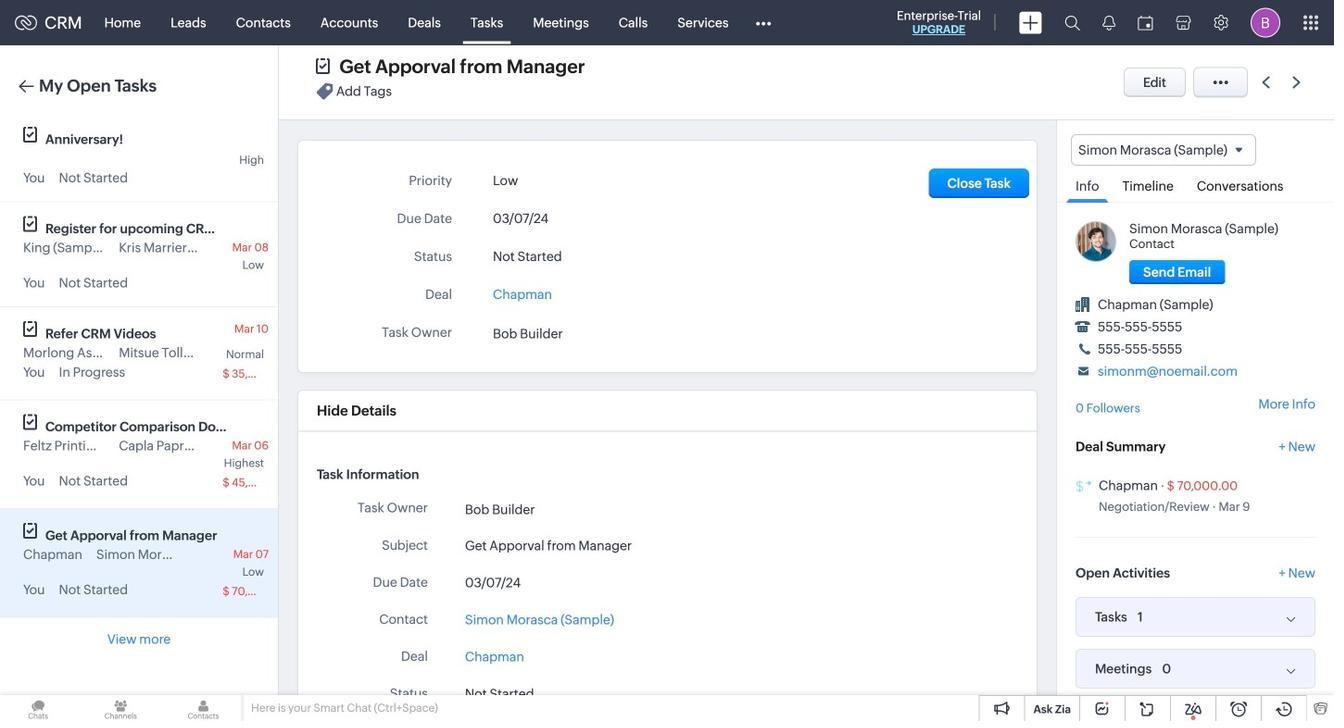 Task type: vqa. For each thing, say whether or not it's contained in the screenshot.
Signals icon
yes



Task type: locate. For each thing, give the bounding box(es) containing it.
profile element
[[1240, 0, 1292, 45]]

search element
[[1054, 0, 1092, 45]]

None button
[[1130, 261, 1225, 285]]

create menu element
[[1008, 0, 1054, 45]]

Other Modules field
[[744, 8, 784, 38]]

None field
[[1071, 134, 1257, 166]]

profile image
[[1251, 8, 1281, 38]]

channels image
[[83, 696, 159, 722]]



Task type: describe. For each thing, give the bounding box(es) containing it.
logo image
[[15, 15, 37, 30]]

signals image
[[1103, 15, 1116, 31]]

create menu image
[[1019, 12, 1043, 34]]

previous record image
[[1262, 76, 1271, 89]]

chats image
[[0, 696, 76, 722]]

calendar image
[[1138, 15, 1154, 30]]

next record image
[[1293, 76, 1305, 89]]

contacts image
[[165, 696, 242, 722]]

signals element
[[1092, 0, 1127, 45]]

search image
[[1065, 15, 1081, 31]]



